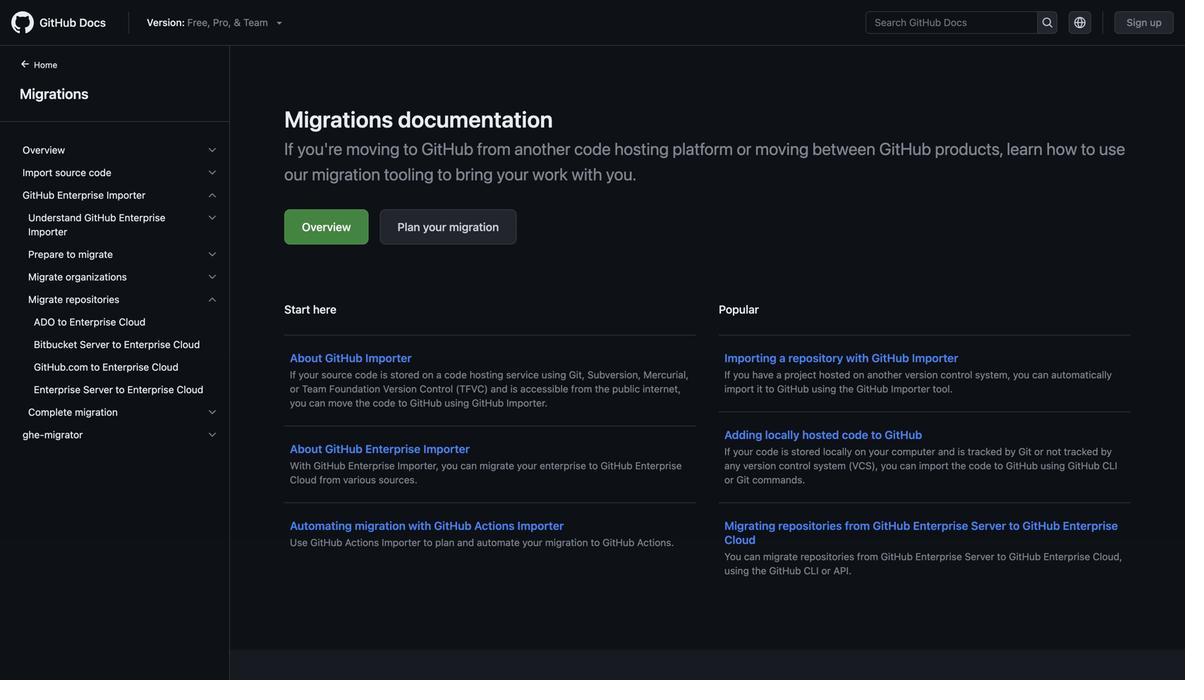 Task type: vqa. For each thing, say whether or not it's contained in the screenshot.
Assigned to the bottom
no



Task type: locate. For each thing, give the bounding box(es) containing it.
about github enterprise importer with github enterprise importer, you can migrate your enterprise to github enterprise cloud from various sources.
[[290, 443, 682, 486]]

2 sc 9kayk9 0 image from the top
[[207, 190, 218, 201]]

github enterprise importer element
[[11, 184, 229, 424], [11, 207, 229, 424]]

0 horizontal spatial cli
[[804, 565, 819, 577]]

0 vertical spatial repositories
[[66, 294, 119, 305]]

migrate up organizations
[[78, 249, 113, 260]]

if down start
[[290, 369, 296, 381]]

if up any at the right bottom of the page
[[724, 446, 730, 458]]

understand
[[28, 212, 82, 224]]

1 horizontal spatial by
[[1101, 446, 1112, 458]]

1 vertical spatial and
[[938, 446, 955, 458]]

using down you
[[724, 565, 749, 577]]

1 horizontal spatial another
[[867, 369, 902, 381]]

1 horizontal spatial cli
[[1102, 460, 1117, 472]]

automating migration with github actions importer use github actions importer to plan and automate your migration to github actions.
[[290, 520, 674, 549]]

1 vertical spatial migrate
[[480, 460, 514, 472]]

1 horizontal spatial control
[[940, 369, 972, 381]]

1 vertical spatial hosting
[[470, 369, 503, 381]]

can inside about github importer if your source code is stored on a code hosting service using git, subversion, mercurial, or team foundation version control (tfvc) and is accessible from the public internet, you can move the code to github using github importer.
[[309, 397, 325, 409]]

1 horizontal spatial version
[[905, 369, 938, 381]]

start
[[284, 303, 310, 316]]

0 vertical spatial control
[[940, 369, 972, 381]]

github enterprise importer
[[23, 189, 146, 201]]

import
[[724, 383, 754, 395], [919, 460, 949, 472]]

with inside importing a repository with github importer if you have a project hosted on another version control system, you can automatically import it to github using the github importer tool.
[[846, 352, 869, 365]]

1 vertical spatial team
[[302, 383, 327, 395]]

or left foundation
[[290, 383, 299, 395]]

migrate repositories element
[[11, 289, 229, 401], [11, 311, 229, 401]]

popular
[[719, 303, 759, 316]]

your inside about github importer if your source code is stored on a code hosting service using git, subversion, mercurial, or team foundation version control (tfvc) and is accessible from the public internet, you can move the code to github using github importer.
[[299, 369, 319, 381]]

1 vertical spatial migrations
[[284, 106, 393, 133]]

prepare to migrate
[[28, 249, 113, 260]]

understand github enterprise importer
[[28, 212, 165, 238]]

use
[[1099, 139, 1125, 159]]

search image
[[1042, 17, 1053, 28]]

1 horizontal spatial import
[[919, 460, 949, 472]]

github
[[40, 16, 76, 29], [421, 139, 473, 159], [879, 139, 931, 159], [23, 189, 54, 201], [84, 212, 116, 224], [325, 352, 363, 365], [872, 352, 909, 365], [777, 383, 809, 395], [856, 383, 888, 395], [410, 397, 442, 409], [472, 397, 504, 409], [885, 429, 922, 442], [325, 443, 363, 456], [314, 460, 345, 472], [601, 460, 632, 472], [1006, 460, 1038, 472], [1068, 460, 1100, 472], [434, 520, 472, 533], [873, 520, 910, 533], [1023, 520, 1060, 533], [310, 537, 342, 549], [603, 537, 634, 549], [881, 551, 913, 563], [1009, 551, 1041, 563], [769, 565, 801, 577]]

another inside importing a repository with github importer if you have a project hosted on another version control system, you can automatically import it to github using the github importer tool.
[[867, 369, 902, 381]]

3 sc 9kayk9 0 image from the top
[[207, 294, 218, 305]]

migrate repositories
[[28, 294, 119, 305]]

can down computer
[[900, 460, 916, 472]]

import down computer
[[919, 460, 949, 472]]

is up version
[[380, 369, 388, 381]]

1 vertical spatial another
[[867, 369, 902, 381]]

2 horizontal spatial migrate
[[763, 551, 798, 563]]

migration
[[312, 164, 380, 184], [449, 220, 499, 234], [75, 407, 118, 418], [355, 520, 406, 533], [545, 537, 588, 549]]

1 vertical spatial sc 9kayk9 0 image
[[207, 190, 218, 201]]

github docs link
[[11, 11, 117, 34]]

ado to enterprise cloud link
[[17, 311, 224, 334]]

1 vertical spatial hosted
[[802, 429, 839, 442]]

to inside about github enterprise importer with github enterprise importer, you can migrate your enterprise to github enterprise cloud from various sources.
[[589, 460, 598, 472]]

tooltip
[[1140, 636, 1168, 664]]

your left enterprise
[[517, 460, 537, 472]]

you
[[724, 551, 741, 563]]

your
[[497, 164, 529, 184], [423, 220, 446, 234], [299, 369, 319, 381], [733, 446, 753, 458], [869, 446, 889, 458], [517, 460, 537, 472], [522, 537, 542, 549]]

sc 9kayk9 0 image inside ghe-migrator dropdown button
[[207, 430, 218, 441]]

about inside about github enterprise importer with github enterprise importer, you can migrate your enterprise to github enterprise cloud from various sources.
[[290, 443, 322, 456]]

on inside importing a repository with github importer if you have a project hosted on another version control system, you can automatically import it to github using the github importer tool.
[[853, 369, 864, 381]]

or right platform
[[737, 139, 751, 159]]

0 horizontal spatial tracked
[[968, 446, 1002, 458]]

1 horizontal spatial source
[[321, 369, 352, 381]]

docs
[[79, 16, 106, 29]]

importer up automate at the bottom of page
[[517, 520, 564, 533]]

on for importing a repository with github importer
[[853, 369, 864, 381]]

import inside adding locally hosted code to github if your code is stored locally on your computer and is tracked by git or not tracked by any version control system (vcs), you can import the code to github using github cli or git commands.
[[919, 460, 949, 472]]

repositories inside dropdown button
[[66, 294, 119, 305]]

code inside migrations documentation if you're moving to github from another code hosting platform or moving between github products, learn how to use our migration tooling to bring your work with you.
[[574, 139, 611, 159]]

sc 9kayk9 0 image inside complete migration dropdown button
[[207, 407, 218, 418]]

your right automate at the bottom of page
[[522, 537, 542, 549]]

can right importer,
[[460, 460, 477, 472]]

0 vertical spatial sc 9kayk9 0 image
[[207, 145, 218, 156]]

sign up
[[1127, 17, 1162, 28]]

2 vertical spatial sc 9kayk9 0 image
[[207, 294, 218, 305]]

enterprise
[[57, 189, 104, 201], [119, 212, 165, 224], [69, 316, 116, 328], [124, 339, 171, 351], [102, 362, 149, 373], [34, 384, 80, 396], [127, 384, 174, 396], [365, 443, 421, 456], [348, 460, 395, 472], [635, 460, 682, 472], [913, 520, 968, 533], [1063, 520, 1118, 533], [915, 551, 962, 563], [1043, 551, 1090, 563]]

None search field
[[866, 11, 1058, 34]]

1 vertical spatial control
[[779, 460, 811, 472]]

sc 9kayk9 0 image inside import source code dropdown button
[[207, 167, 218, 178]]

and inside adding locally hosted code to github if your code is stored locally on your computer and is tracked by git or not tracked by any version control system (vcs), you can import the code to github using github cli or git commands.
[[938, 446, 955, 458]]

3 sc 9kayk9 0 image from the top
[[207, 249, 218, 260]]

migrations element
[[0, 57, 230, 679]]

tracked left not
[[968, 446, 1002, 458]]

1 vertical spatial git
[[736, 474, 750, 486]]

by left not
[[1005, 446, 1016, 458]]

0 vertical spatial overview
[[23, 144, 65, 156]]

migrate inside "dropdown button"
[[28, 271, 63, 283]]

1 vertical spatial source
[[321, 369, 352, 381]]

migrate inside about github enterprise importer with github enterprise importer, you can migrate your enterprise to github enterprise cloud from various sources.
[[480, 460, 514, 472]]

git left not
[[1018, 446, 1032, 458]]

5 sc 9kayk9 0 image from the top
[[207, 407, 218, 418]]

on
[[422, 369, 434, 381], [853, 369, 864, 381], [855, 446, 866, 458]]

from inside migrations documentation if you're moving to github from another code hosting platform or moving between github products, learn how to use our migration tooling to bring your work with you.
[[477, 139, 511, 159]]

0 vertical spatial another
[[514, 139, 571, 159]]

bitbucket
[[34, 339, 77, 351]]

moving left between
[[755, 139, 809, 159]]

github enterprise importer element containing understand github enterprise importer
[[11, 207, 229, 424]]

actions.
[[637, 537, 674, 549]]

hosted inside adding locally hosted code to github if your code is stored locally on your computer and is tracked by git or not tracked by any version control system (vcs), you can import the code to github using github cli or git commands.
[[802, 429, 839, 442]]

plan
[[435, 537, 454, 549]]

on up control
[[422, 369, 434, 381]]

you
[[733, 369, 750, 381], [1013, 369, 1030, 381], [290, 397, 306, 409], [441, 460, 458, 472], [881, 460, 897, 472]]

migrations down home link
[[20, 85, 88, 102]]

team inside about github importer if your source code is stored on a code hosting service using git, subversion, mercurial, or team foundation version control (tfvc) and is accessible from the public internet, you can move the code to github using github importer.
[[302, 383, 327, 395]]

migrating
[[724, 520, 775, 533]]

migrations documentation if you're moving to github from another code hosting platform or moving between github products, learn how to use our migration tooling to bring your work with you.
[[284, 106, 1125, 184]]

source
[[55, 167, 86, 178], [321, 369, 352, 381]]

sc 9kayk9 0 image for ghe-migrator
[[207, 430, 218, 441]]

2 vertical spatial and
[[457, 537, 474, 549]]

free,
[[187, 17, 210, 28]]

on right the project
[[853, 369, 864, 381]]

migration down the 'you're' at the left top of page
[[312, 164, 380, 184]]

can
[[1032, 369, 1049, 381], [309, 397, 325, 409], [460, 460, 477, 472], [900, 460, 916, 472], [744, 551, 760, 563]]

to
[[403, 139, 418, 159], [1081, 139, 1095, 159], [437, 164, 452, 184], [66, 249, 76, 260], [58, 316, 67, 328], [112, 339, 121, 351], [91, 362, 100, 373], [765, 383, 774, 395], [116, 384, 125, 396], [398, 397, 407, 409], [871, 429, 882, 442], [589, 460, 598, 472], [994, 460, 1003, 472], [1009, 520, 1020, 533], [423, 537, 432, 549], [591, 537, 600, 549], [997, 551, 1006, 563]]

4 sc 9kayk9 0 image from the top
[[207, 272, 218, 283]]

various
[[343, 474, 376, 486]]

overview down our
[[302, 220, 351, 234]]

1 vertical spatial stored
[[791, 446, 820, 458]]

1 horizontal spatial with
[[572, 164, 602, 184]]

0 vertical spatial version
[[905, 369, 938, 381]]

2 horizontal spatial with
[[846, 352, 869, 365]]

2 migrate repositories element from the top
[[11, 311, 229, 401]]

sc 9kayk9 0 image inside migrate organizations "dropdown button"
[[207, 272, 218, 283]]

importer up version
[[365, 352, 412, 365]]

and right computer
[[938, 446, 955, 458]]

0 vertical spatial migrations
[[20, 85, 88, 102]]

with
[[572, 164, 602, 184], [846, 352, 869, 365], [408, 520, 431, 533]]

using inside adding locally hosted code to github if your code is stored locally on your computer and is tracked by git or not tracked by any version control system (vcs), you can import the code to github using github cli or git commands.
[[1040, 460, 1065, 472]]

2 github enterprise importer element from the top
[[11, 207, 229, 424]]

and right plan
[[457, 537, 474, 549]]

1 vertical spatial with
[[846, 352, 869, 365]]

0 vertical spatial and
[[491, 383, 508, 395]]

github.com
[[34, 362, 88, 373]]

locally up "system"
[[823, 446, 852, 458]]

sc 9kayk9 0 image
[[207, 167, 218, 178], [207, 212, 218, 224], [207, 249, 218, 260], [207, 272, 218, 283], [207, 407, 218, 418], [207, 430, 218, 441]]

stored inside adding locally hosted code to github if your code is stored locally on your computer and is tracked by git or not tracked by any version control system (vcs), you can import the code to github using github cli or git commands.
[[791, 446, 820, 458]]

between
[[812, 139, 876, 159]]

with inside automating migration with github actions importer use github actions importer to plan and automate your migration to github actions.
[[408, 520, 431, 533]]

1 horizontal spatial hosting
[[614, 139, 669, 159]]

migrate organizations
[[28, 271, 127, 283]]

ghe-migrator button
[[17, 424, 224, 447]]

actions down automating
[[345, 537, 379, 549]]

or inside migrations documentation if you're moving to github from another code hosting platform or moving between github products, learn how to use our migration tooling to bring your work with you.
[[737, 139, 751, 159]]

0 vertical spatial stored
[[390, 369, 419, 381]]

import left it at the right of the page
[[724, 383, 754, 395]]

triangle down image
[[274, 17, 285, 28]]

server
[[80, 339, 109, 351], [83, 384, 113, 396], [971, 520, 1006, 533], [965, 551, 994, 563]]

your right "plan"
[[423, 220, 446, 234]]

or inside the migrating repositories from github enterprise server to github enterprise cloud you can migrate repositories from github enterprise server to github enterprise cloud, using the github cli or api.
[[821, 565, 831, 577]]

if inside adding locally hosted code to github if your code is stored locally on your computer and is tracked by git or not tracked by any version control system (vcs), you can import the code to github using github cli or git commands.
[[724, 446, 730, 458]]

2 migrate from the top
[[28, 294, 63, 305]]

migrations up the 'you're' at the left top of page
[[284, 106, 393, 133]]

0 horizontal spatial team
[[243, 17, 268, 28]]

2 by from the left
[[1101, 446, 1112, 458]]

0 horizontal spatial locally
[[765, 429, 799, 442]]

0 vertical spatial source
[[55, 167, 86, 178]]

team right & at the left top of page
[[243, 17, 268, 28]]

source up github enterprise importer
[[55, 167, 86, 178]]

0 horizontal spatial by
[[1005, 446, 1016, 458]]

your down the adding
[[733, 446, 753, 458]]

sign up link
[[1115, 11, 1174, 34]]

your down start here
[[299, 369, 319, 381]]

1 horizontal spatial tracked
[[1064, 446, 1098, 458]]

0 horizontal spatial moving
[[346, 139, 400, 159]]

or
[[737, 139, 751, 159], [290, 383, 299, 395], [1034, 446, 1044, 458], [724, 474, 734, 486], [821, 565, 831, 577]]

migrate down prepare
[[28, 271, 63, 283]]

using
[[542, 369, 566, 381], [812, 383, 836, 395], [445, 397, 469, 409], [1040, 460, 1065, 472], [724, 565, 749, 577]]

1 about from the top
[[290, 352, 322, 365]]

0 vertical spatial about
[[290, 352, 322, 365]]

can left move
[[309, 397, 325, 409]]

code
[[574, 139, 611, 159], [89, 167, 111, 178], [355, 369, 378, 381], [444, 369, 467, 381], [373, 397, 395, 409], [842, 429, 868, 442], [756, 446, 779, 458], [969, 460, 991, 472]]

version up commands.
[[743, 460, 776, 472]]

github enterprise importer element containing github enterprise importer
[[11, 184, 229, 424]]

importer down understand
[[28, 226, 67, 238]]

2 vertical spatial migrate
[[763, 551, 798, 563]]

1 migrate repositories element from the top
[[11, 289, 229, 401]]

about for about github enterprise importer
[[290, 443, 322, 456]]

1 sc 9kayk9 0 image from the top
[[207, 167, 218, 178]]

1 horizontal spatial git
[[1018, 446, 1032, 458]]

0 horizontal spatial control
[[779, 460, 811, 472]]

control inside importing a repository with github importer if you have a project hosted on another version control system, you can automatically import it to github using the github importer tool.
[[940, 369, 972, 381]]

(tfvc)
[[456, 383, 488, 395]]

migrate left enterprise
[[480, 460, 514, 472]]

home link
[[14, 59, 80, 73]]

not
[[1046, 446, 1061, 458]]

select language: current language is english image
[[1074, 17, 1086, 28]]

1 migrate from the top
[[28, 271, 63, 283]]

2 sc 9kayk9 0 image from the top
[[207, 212, 218, 224]]

control
[[940, 369, 972, 381], [779, 460, 811, 472]]

sc 9kayk9 0 image inside understand github enterprise importer dropdown button
[[207, 212, 218, 224]]

you're
[[297, 139, 342, 159]]

sc 9kayk9 0 image
[[207, 145, 218, 156], [207, 190, 218, 201], [207, 294, 218, 305]]

0 vertical spatial import
[[724, 383, 754, 395]]

1 vertical spatial migrate
[[28, 294, 63, 305]]

source inside dropdown button
[[55, 167, 86, 178]]

if inside about github importer if your source code is stored on a code hosting service using git, subversion, mercurial, or team foundation version control (tfvc) and is accessible from the public internet, you can move the code to github using github importer.
[[290, 369, 296, 381]]

cloud inside the migrating repositories from github enterprise server to github enterprise cloud you can migrate repositories from github enterprise server to github enterprise cloud, using the github cli or api.
[[724, 534, 756, 547]]

you right (vcs),
[[881, 460, 897, 472]]

1 horizontal spatial migrations
[[284, 106, 393, 133]]

sc 9kayk9 0 image for migrate organizations
[[207, 272, 218, 283]]

0 horizontal spatial migrations
[[20, 85, 88, 102]]

work
[[532, 164, 568, 184]]

can inside adding locally hosted code to github if your code is stored locally on your computer and is tracked by git or not tracked by any version control system (vcs), you can import the code to github using github cli or git commands.
[[900, 460, 916, 472]]

migrate for migrate organizations
[[28, 271, 63, 283]]

can right you
[[744, 551, 760, 563]]

your inside about github enterprise importer with github enterprise importer, you can migrate your enterprise to github enterprise cloud from various sources.
[[517, 460, 537, 472]]

is
[[380, 369, 388, 381], [510, 383, 518, 395], [781, 446, 789, 458], [958, 446, 965, 458]]

cli
[[1102, 460, 1117, 472], [804, 565, 819, 577]]

0 horizontal spatial hosting
[[470, 369, 503, 381]]

team left foundation
[[302, 383, 327, 395]]

version up tool.
[[905, 369, 938, 381]]

1 horizontal spatial stored
[[791, 446, 820, 458]]

control up commands.
[[779, 460, 811, 472]]

complete
[[28, 407, 72, 418]]

0 horizontal spatial import
[[724, 383, 754, 395]]

0 vertical spatial migrate
[[78, 249, 113, 260]]

plan your migration link
[[380, 209, 517, 245]]

migration inside migrations documentation if you're moving to github from another code hosting platform or moving between github products, learn how to use our migration tooling to bring your work with you.
[[312, 164, 380, 184]]

using down not
[[1040, 460, 1065, 472]]

commands.
[[752, 474, 805, 486]]

products,
[[935, 139, 1003, 159]]

with inside migrations documentation if you're moving to github from another code hosting platform or moving between github products, learn how to use our migration tooling to bring your work with you.
[[572, 164, 602, 184]]

automate
[[477, 537, 520, 549]]

0 horizontal spatial version
[[743, 460, 776, 472]]

if down importing
[[724, 369, 730, 381]]

1 vertical spatial about
[[290, 443, 322, 456]]

enterprise inside the understand github enterprise importer
[[119, 212, 165, 224]]

1 vertical spatial locally
[[823, 446, 852, 458]]

0 vertical spatial migrate
[[28, 271, 63, 283]]

prepare to migrate button
[[17, 243, 224, 266]]

1 horizontal spatial team
[[302, 383, 327, 395]]

hosting up (tfvc)
[[470, 369, 503, 381]]

git
[[1018, 446, 1032, 458], [736, 474, 750, 486]]

about down start here
[[290, 352, 322, 365]]

by right not
[[1101, 446, 1112, 458]]

1 github enterprise importer element from the top
[[11, 184, 229, 424]]

hosted down repository
[[819, 369, 850, 381]]

importer up importer,
[[423, 443, 470, 456]]

if up our
[[284, 139, 294, 159]]

0 horizontal spatial source
[[55, 167, 86, 178]]

locally
[[765, 429, 799, 442], [823, 446, 852, 458]]

sc 9kayk9 0 image inside "prepare to migrate" dropdown button
[[207, 249, 218, 260]]

6 sc 9kayk9 0 image from the top
[[207, 430, 218, 441]]

with left you. on the top of the page
[[572, 164, 602, 184]]

about up 'with' on the left of the page
[[290, 443, 322, 456]]

0 horizontal spatial with
[[408, 520, 431, 533]]

importer inside about github enterprise importer with github enterprise importer, you can migrate your enterprise to github enterprise cloud from various sources.
[[423, 443, 470, 456]]

migrate up ado
[[28, 294, 63, 305]]

migration down enterprise server to enterprise cloud
[[75, 407, 118, 418]]

0 horizontal spatial and
[[457, 537, 474, 549]]

using up accessible
[[542, 369, 566, 381]]

0 vertical spatial with
[[572, 164, 602, 184]]

migrations for migrations documentation if you're moving to github from another code hosting platform or moving between github products, learn how to use our migration tooling to bring your work with you.
[[284, 106, 393, 133]]

hosted up "system"
[[802, 429, 839, 442]]

stored up "system"
[[791, 446, 820, 458]]

2 vertical spatial with
[[408, 520, 431, 533]]

about inside about github importer if your source code is stored on a code hosting service using git, subversion, mercurial, or team foundation version control (tfvc) and is accessible from the public internet, you can move the code to github using github importer.
[[290, 352, 322, 365]]

migration down bring
[[449, 220, 499, 234]]

repositories for migrating
[[778, 520, 842, 533]]

tooling
[[384, 164, 434, 184]]

sc 9kayk9 0 image inside migrate repositories dropdown button
[[207, 294, 218, 305]]

0 vertical spatial hosting
[[614, 139, 669, 159]]

can left the automatically
[[1032, 369, 1049, 381]]

2 horizontal spatial and
[[938, 446, 955, 458]]

on inside adding locally hosted code to github if your code is stored locally on your computer and is tracked by git or not tracked by any version control system (vcs), you can import the code to github using github cli or git commands.
[[855, 446, 866, 458]]

migrate repositories element containing ado to enterprise cloud
[[11, 311, 229, 401]]

moving up tooling
[[346, 139, 400, 159]]

2 about from the top
[[290, 443, 322, 456]]

1 horizontal spatial migrate
[[480, 460, 514, 472]]

to inside about github importer if your source code is stored on a code hosting service using git, subversion, mercurial, or team foundation version control (tfvc) and is accessible from the public internet, you can move the code to github using github importer.
[[398, 397, 407, 409]]

is up commands.
[[781, 446, 789, 458]]

repositories
[[66, 294, 119, 305], [778, 520, 842, 533], [800, 551, 854, 563]]

on up (vcs),
[[855, 446, 866, 458]]

0 horizontal spatial overview
[[23, 144, 65, 156]]

control up tool.
[[940, 369, 972, 381]]

from inside about github enterprise importer with github enterprise importer, you can migrate your enterprise to github enterprise cloud from various sources.
[[319, 474, 340, 486]]

1 sc 9kayk9 0 image from the top
[[207, 145, 218, 156]]

0 vertical spatial team
[[243, 17, 268, 28]]

home
[[34, 60, 57, 70]]

and down service
[[491, 383, 508, 395]]

0 vertical spatial hosted
[[819, 369, 850, 381]]

migrations inside migrations link
[[20, 85, 88, 102]]

1 horizontal spatial moving
[[755, 139, 809, 159]]

sc 9kayk9 0 image inside github enterprise importer dropdown button
[[207, 190, 218, 201]]

overview up import
[[23, 144, 65, 156]]

1 vertical spatial cli
[[804, 565, 819, 577]]

stored up version
[[390, 369, 419, 381]]

1 vertical spatial version
[[743, 460, 776, 472]]

migrate down the migrating
[[763, 551, 798, 563]]

with right repository
[[846, 352, 869, 365]]

team
[[243, 17, 268, 28], [302, 383, 327, 395]]

import source code button
[[17, 162, 224, 184]]

migrations inside migrations documentation if you're moving to github from another code hosting platform or moving between github products, learn how to use our migration tooling to bring your work with you.
[[284, 106, 393, 133]]

or left not
[[1034, 446, 1044, 458]]

actions up automate at the bottom of page
[[474, 520, 515, 533]]

is down service
[[510, 383, 518, 395]]

start here
[[284, 303, 336, 316]]

another
[[514, 139, 571, 159], [867, 369, 902, 381]]

migrate inside dropdown button
[[28, 294, 63, 305]]

and inside automating migration with github actions importer use github actions importer to plan and automate your migration to github actions.
[[457, 537, 474, 549]]

complete migration
[[28, 407, 118, 418]]

or left api.
[[821, 565, 831, 577]]

with down sources.
[[408, 520, 431, 533]]

you left move
[[290, 397, 306, 409]]

service
[[506, 369, 539, 381]]

1 vertical spatial actions
[[345, 537, 379, 549]]

a up the project
[[779, 352, 786, 365]]

sc 9kayk9 0 image for import source code
[[207, 167, 218, 178]]

0 vertical spatial cli
[[1102, 460, 1117, 472]]

cli inside adding locally hosted code to github if your code is stored locally on your computer and is tracked by git or not tracked by any version control system (vcs), you can import the code to github using github cli or git commands.
[[1102, 460, 1117, 472]]

0 horizontal spatial migrate
[[78, 249, 113, 260]]

your left work
[[497, 164, 529, 184]]

0 horizontal spatial stored
[[390, 369, 419, 381]]

plan your migration
[[398, 220, 499, 234]]

source up foundation
[[321, 369, 352, 381]]

hosted
[[819, 369, 850, 381], [802, 429, 839, 442]]

you inside about github enterprise importer with github enterprise importer, you can migrate your enterprise to github enterprise cloud from various sources.
[[441, 460, 458, 472]]

github.com to enterprise cloud
[[34, 362, 178, 373]]

tracked right not
[[1064, 446, 1098, 458]]

and inside about github importer if your source code is stored on a code hosting service using git, subversion, mercurial, or team foundation version control (tfvc) and is accessible from the public internet, you can move the code to github using github importer.
[[491, 383, 508, 395]]

our
[[284, 164, 308, 184]]

1 vertical spatial repositories
[[778, 520, 842, 533]]

locally right the adding
[[765, 429, 799, 442]]

1 vertical spatial overview
[[302, 220, 351, 234]]

git down any at the right bottom of the page
[[736, 474, 750, 486]]

1 horizontal spatial overview
[[302, 220, 351, 234]]

using down the project
[[812, 383, 836, 395]]

using inside the migrating repositories from github enterprise server to github enterprise cloud you can migrate repositories from github enterprise server to github enterprise cloud, using the github cli or api.
[[724, 565, 749, 577]]

1 horizontal spatial and
[[491, 383, 508, 395]]

you right importer,
[[441, 460, 458, 472]]

if inside migrations documentation if you're moving to github from another code hosting platform or moving between github products, learn how to use our migration tooling to bring your work with you.
[[284, 139, 294, 159]]

1 vertical spatial import
[[919, 460, 949, 472]]

1 horizontal spatial actions
[[474, 520, 515, 533]]

foundation
[[329, 383, 380, 395]]

0 vertical spatial actions
[[474, 520, 515, 533]]

adding
[[724, 429, 762, 442]]

from
[[477, 139, 511, 159], [571, 383, 592, 395], [319, 474, 340, 486], [845, 520, 870, 533], [857, 551, 878, 563]]

if
[[284, 139, 294, 159], [290, 369, 296, 381], [724, 369, 730, 381], [724, 446, 730, 458]]

0 horizontal spatial git
[[736, 474, 750, 486]]

0 horizontal spatial actions
[[345, 537, 379, 549]]

hosting up you. on the top of the page
[[614, 139, 669, 159]]

importer.
[[506, 397, 548, 409]]

you.
[[606, 164, 636, 184]]

bitbucket server to enterprise cloud link
[[17, 334, 224, 356]]

from inside about github importer if your source code is stored on a code hosting service using git, subversion, mercurial, or team foundation version control (tfvc) and is accessible from the public internet, you can move the code to github using github importer.
[[571, 383, 592, 395]]

can inside the migrating repositories from github enterprise server to github enterprise cloud you can migrate repositories from github enterprise server to github enterprise cloud, using the github cli or api.
[[744, 551, 760, 563]]

a up control
[[436, 369, 442, 381]]

0 horizontal spatial another
[[514, 139, 571, 159]]



Task type: describe. For each thing, give the bounding box(es) containing it.
ado to enterprise cloud
[[34, 316, 145, 328]]

how
[[1046, 139, 1077, 159]]

it
[[757, 383, 763, 395]]

your up (vcs),
[[869, 446, 889, 458]]

mercurial,
[[643, 369, 689, 381]]

&
[[234, 17, 241, 28]]

migrate organizations button
[[17, 266, 224, 289]]

Search GitHub Docs search field
[[866, 12, 1037, 33]]

computer
[[892, 446, 935, 458]]

or inside about github importer if your source code is stored on a code hosting service using git, subversion, mercurial, or team foundation version control (tfvc) and is accessible from the public internet, you can move the code to github using github importer.
[[290, 383, 299, 395]]

enterprise server to enterprise cloud
[[34, 384, 203, 396]]

2 tracked from the left
[[1064, 446, 1098, 458]]

can inside importing a repository with github importer if you have a project hosted on another version control system, you can automatically import it to github using the github importer tool.
[[1032, 369, 1049, 381]]

overview inside overview link
[[302, 220, 351, 234]]

hosted inside importing a repository with github importer if you have a project hosted on another version control system, you can automatically import it to github using the github importer tool.
[[819, 369, 850, 381]]

version inside adding locally hosted code to github if your code is stored locally on your computer and is tracked by git or not tracked by any version control system (vcs), you can import the code to github using github cli or git commands.
[[743, 460, 776, 472]]

import source code
[[23, 167, 111, 178]]

migrate for migrate repositories
[[28, 294, 63, 305]]

version:
[[147, 17, 185, 28]]

1 horizontal spatial locally
[[823, 446, 852, 458]]

enterprise
[[540, 460, 586, 472]]

is right computer
[[958, 446, 965, 458]]

documentation
[[398, 106, 553, 133]]

api.
[[833, 565, 852, 577]]

if inside importing a repository with github importer if you have a project hosted on another version control system, you can automatically import it to github using the github importer tool.
[[724, 369, 730, 381]]

1 by from the left
[[1005, 446, 1016, 458]]

sc 9kayk9 0 image inside overview dropdown button
[[207, 145, 218, 156]]

here
[[313, 303, 336, 316]]

overview link
[[284, 209, 369, 245]]

stored inside about github importer if your source code is stored on a code hosting service using git, subversion, mercurial, or team foundation version control (tfvc) and is accessible from the public internet, you can move the code to github using github importer.
[[390, 369, 419, 381]]

migrate inside the migrating repositories from github enterprise server to github enterprise cloud you can migrate repositories from github enterprise server to github enterprise cloud, using the github cli or api.
[[763, 551, 798, 563]]

accessible
[[520, 383, 568, 395]]

sc 9kayk9 0 image for prepare to migrate
[[207, 249, 218, 260]]

github inside the understand github enterprise importer
[[84, 212, 116, 224]]

importer inside about github importer if your source code is stored on a code hosting service using git, subversion, mercurial, or team foundation version control (tfvc) and is accessible from the public internet, you can move the code to github using github importer.
[[365, 352, 412, 365]]

source inside about github importer if your source code is stored on a code hosting service using git, subversion, mercurial, or team foundation version control (tfvc) and is accessible from the public internet, you can move the code to github using github importer.
[[321, 369, 352, 381]]

version inside importing a repository with github importer if you have a project hosted on another version control system, you can automatically import it to github using the github importer tool.
[[905, 369, 938, 381]]

(vcs),
[[848, 460, 878, 472]]

overview inside overview dropdown button
[[23, 144, 65, 156]]

1 moving from the left
[[346, 139, 400, 159]]

migration down sources.
[[355, 520, 406, 533]]

the inside adding locally hosted code to github if your code is stored locally on your computer and is tracked by git or not tracked by any version control system (vcs), you can import the code to github using github cli or git commands.
[[951, 460, 966, 472]]

about github importer if your source code is stored on a code hosting service using git, subversion, mercurial, or team foundation version control (tfvc) and is accessible from the public internet, you can move the code to github using github importer.
[[290, 352, 689, 409]]

importer left plan
[[382, 537, 421, 549]]

project
[[784, 369, 816, 381]]

cloud inside about github enterprise importer with github enterprise importer, you can migrate your enterprise to github enterprise cloud from various sources.
[[290, 474, 317, 486]]

any
[[724, 460, 740, 472]]

your inside automating migration with github actions importer use github actions importer to plan and automate your migration to github actions.
[[522, 537, 542, 549]]

migrate repositories button
[[17, 289, 224, 311]]

subversion,
[[587, 369, 641, 381]]

migration inside dropdown button
[[75, 407, 118, 418]]

you down importing
[[733, 369, 750, 381]]

a inside about github importer if your source code is stored on a code hosting service using git, subversion, mercurial, or team foundation version control (tfvc) and is accessible from the public internet, you can move the code to github using github importer.
[[436, 369, 442, 381]]

import
[[23, 167, 52, 178]]

importing a repository with github importer if you have a project hosted on another version control system, you can automatically import it to github using the github importer tool.
[[724, 352, 1112, 395]]

sc 9kayk9 0 image for enterprise
[[207, 190, 218, 201]]

to inside importing a repository with github importer if you have a project hosted on another version control system, you can automatically import it to github using the github importer tool.
[[765, 383, 774, 395]]

complete migration button
[[17, 401, 224, 424]]

importer down import source code dropdown button
[[106, 189, 146, 201]]

importer up tool.
[[912, 352, 958, 365]]

you inside about github importer if your source code is stored on a code hosting service using git, subversion, mercurial, or team foundation version control (tfvc) and is accessible from the public internet, you can move the code to github using github importer.
[[290, 397, 306, 409]]

sc 9kayk9 0 image for understand github enterprise importer
[[207, 212, 218, 224]]

learn
[[1007, 139, 1043, 159]]

importer,
[[397, 460, 439, 472]]

understand github enterprise importer button
[[17, 207, 224, 243]]

migrate repositories element containing migrate repositories
[[11, 289, 229, 401]]

sc 9kayk9 0 image for repositories
[[207, 294, 218, 305]]

import inside importing a repository with github importer if you have a project hosted on another version control system, you can automatically import it to github using the github importer tool.
[[724, 383, 754, 395]]

sc 9kayk9 0 image for complete migration
[[207, 407, 218, 418]]

migrating repositories from github enterprise server to github enterprise cloud you can migrate repositories from github enterprise server to github enterprise cloud, using the github cli or api.
[[724, 520, 1122, 577]]

repositories for migrate
[[66, 294, 119, 305]]

to inside dropdown button
[[66, 249, 76, 260]]

have
[[752, 369, 774, 381]]

code inside dropdown button
[[89, 167, 111, 178]]

cloud,
[[1093, 551, 1122, 563]]

github docs
[[40, 16, 106, 29]]

importer inside the understand github enterprise importer
[[28, 226, 67, 238]]

github.com to enterprise cloud link
[[17, 356, 224, 379]]

on inside about github importer if your source code is stored on a code hosting service using git, subversion, mercurial, or team foundation version control (tfvc) and is accessible from the public internet, you can move the code to github using github importer.
[[422, 369, 434, 381]]

importer left tool.
[[891, 383, 930, 395]]

hosting inside about github importer if your source code is stored on a code hosting service using git, subversion, mercurial, or team foundation version control (tfvc) and is accessible from the public internet, you can move the code to github using github importer.
[[470, 369, 503, 381]]

2 moving from the left
[[755, 139, 809, 159]]

pro,
[[213, 17, 231, 28]]

public
[[612, 383, 640, 395]]

version
[[383, 383, 417, 395]]

github enterprise importer button
[[17, 184, 224, 207]]

adding locally hosted code to github if your code is stored locally on your computer and is tracked by git or not tracked by any version control system (vcs), you can import the code to github using github cli or git commands.
[[724, 429, 1117, 486]]

migration right automate at the bottom of page
[[545, 537, 588, 549]]

system
[[813, 460, 846, 472]]

version: free, pro, & team
[[147, 17, 268, 28]]

plan
[[398, 220, 420, 234]]

bring
[[455, 164, 493, 184]]

using down (tfvc)
[[445, 397, 469, 409]]

hosting inside migrations documentation if you're moving to github from another code hosting platform or moving between github products, learn how to use our migration tooling to bring your work with you.
[[614, 139, 669, 159]]

the inside the migrating repositories from github enterprise server to github enterprise cloud you can migrate repositories from github enterprise server to github enterprise cloud, using the github cli or api.
[[752, 565, 766, 577]]

can inside about github enterprise importer with github enterprise importer, you can migrate your enterprise to github enterprise cloud from various sources.
[[460, 460, 477, 472]]

prepare
[[28, 249, 64, 260]]

scroll to top image
[[1148, 644, 1160, 655]]

organizations
[[66, 271, 127, 283]]

migrations for migrations
[[20, 85, 88, 102]]

or down any at the right bottom of the page
[[724, 474, 734, 486]]

0 vertical spatial locally
[[765, 429, 799, 442]]

another inside migrations documentation if you're moving to github from another code hosting platform or moving between github products, learn how to use our migration tooling to bring your work with you.
[[514, 139, 571, 159]]

ghe-migrator
[[23, 429, 83, 441]]

a right have
[[776, 369, 782, 381]]

control inside adding locally hosted code to github if your code is stored locally on your computer and is tracked by git or not tracked by any version control system (vcs), you can import the code to github using github cli or git commands.
[[779, 460, 811, 472]]

on for adding locally hosted code to github
[[855, 446, 866, 458]]

use
[[290, 537, 308, 549]]

control
[[420, 383, 453, 395]]

ado
[[34, 316, 55, 328]]

you inside adding locally hosted code to github if your code is stored locally on your computer and is tracked by git or not tracked by any version control system (vcs), you can import the code to github using github cli or git commands.
[[881, 460, 897, 472]]

up
[[1150, 17, 1162, 28]]

automatically
[[1051, 369, 1112, 381]]

overview button
[[17, 139, 224, 162]]

migrate inside "prepare to migrate" dropdown button
[[78, 249, 113, 260]]

2 vertical spatial repositories
[[800, 551, 854, 563]]

using inside importing a repository with github importer if you have a project hosted on another version control system, you can automatically import it to github using the github importer tool.
[[812, 383, 836, 395]]

repository
[[788, 352, 843, 365]]

1 tracked from the left
[[968, 446, 1002, 458]]

0 vertical spatial git
[[1018, 446, 1032, 458]]

enterprise server to enterprise cloud link
[[17, 379, 224, 401]]

internet,
[[643, 383, 681, 395]]

with
[[290, 460, 311, 472]]

sources.
[[379, 474, 417, 486]]

system,
[[975, 369, 1010, 381]]

automating
[[290, 520, 352, 533]]

the inside importing a repository with github importer if you have a project hosted on another version control system, you can automatically import it to github using the github importer tool.
[[839, 383, 854, 395]]

about for about github importer
[[290, 352, 322, 365]]

bitbucket server to enterprise cloud
[[34, 339, 200, 351]]

move
[[328, 397, 353, 409]]

you right system, at right bottom
[[1013, 369, 1030, 381]]

your inside migrations documentation if you're moving to github from another code hosting platform or moving between github products, learn how to use our migration tooling to bring your work with you.
[[497, 164, 529, 184]]

migrations link
[[17, 83, 212, 104]]

cli inside the migrating repositories from github enterprise server to github enterprise cloud you can migrate repositories from github enterprise server to github enterprise cloud, using the github cli or api.
[[804, 565, 819, 577]]

tool.
[[933, 383, 953, 395]]

migrator
[[44, 429, 83, 441]]



